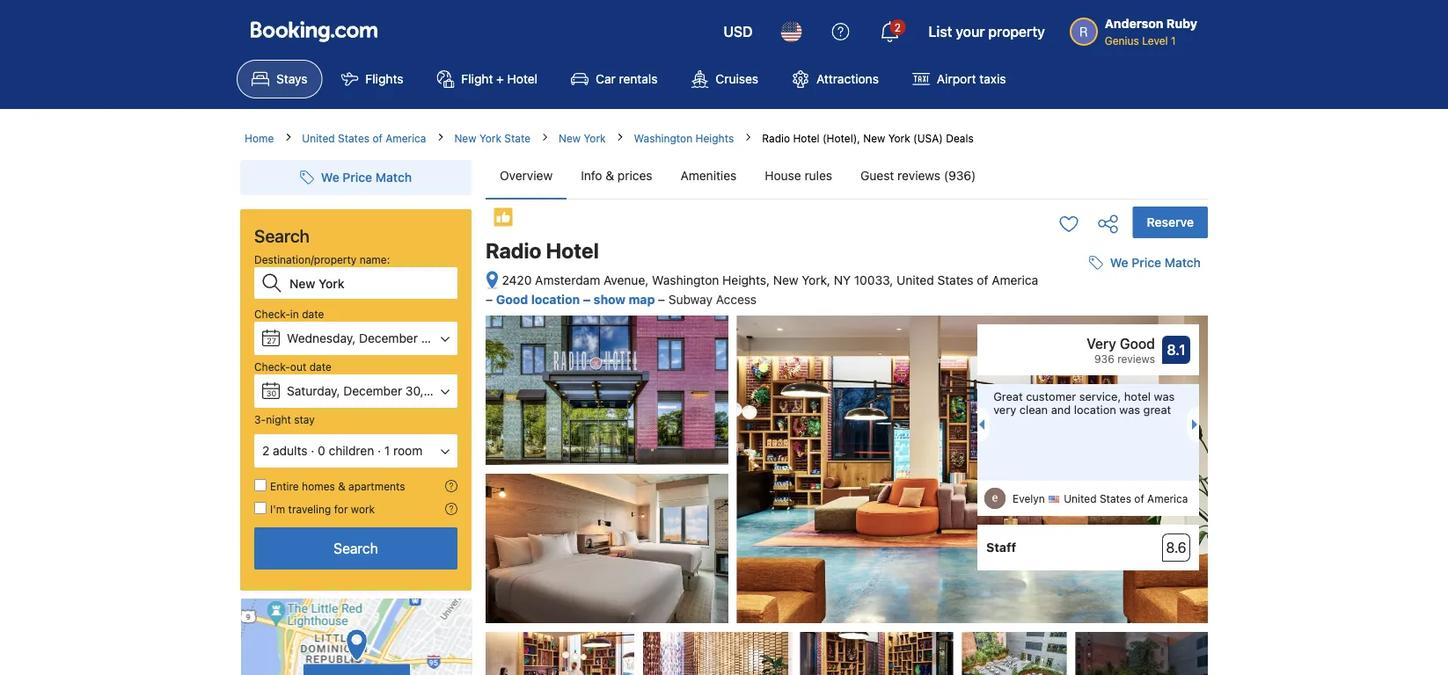 Task type: describe. For each thing, give the bounding box(es) containing it.
night
[[266, 414, 291, 426]]

rules
[[805, 168, 832, 183]]

stays link
[[237, 60, 322, 99]]

we price match for we price match dropdown button in the the search section
[[321, 170, 412, 185]]

2 horizontal spatial united
[[1064, 493, 1097, 506]]

30
[[266, 389, 277, 398]]

homes
[[302, 480, 335, 493]]

0 vertical spatial &
[[606, 168, 614, 183]]

(usa)
[[913, 132, 943, 144]]

york,
[[802, 273, 831, 288]]

heights
[[696, 132, 734, 144]]

amsterdam
[[535, 273, 600, 288]]

prices
[[618, 168, 652, 183]]

saturday,
[[287, 384, 340, 399]]

deals
[[946, 132, 974, 144]]

2420 amsterdam avenue, washington heights, new york, ny 10033, united states of america – good location – show map – subway access
[[486, 273, 1038, 307]]

match for we price match dropdown button in the the search section
[[376, 170, 412, 185]]

flight + hotel link
[[422, 60, 553, 99]]

2 adults · 0 children · 1 room button
[[254, 435, 458, 468]]

customer
[[1026, 390, 1076, 403]]

your
[[956, 23, 985, 40]]

entire homes & apartments
[[270, 480, 405, 493]]

amenities link
[[666, 153, 751, 199]]

0 vertical spatial of
[[373, 132, 383, 144]]

10033,
[[854, 273, 893, 288]]

(hotel),
[[823, 132, 860, 144]]

car rentals link
[[556, 60, 673, 99]]

30,
[[406, 384, 424, 399]]

good inside 2420 amsterdam avenue, washington heights, new york, ny 10033, united states of america – good location – show map – subway access
[[496, 292, 528, 307]]

0 horizontal spatial reviews
[[898, 168, 941, 183]]

1 inside 2 adults · 0 children · 1 room button
[[384, 444, 390, 458]]

check- for in
[[254, 308, 290, 320]]

airport
[[937, 72, 976, 86]]

i'm traveling for work
[[270, 503, 375, 516]]

936
[[1094, 353, 1115, 365]]

radio for radio hotel (hotel), new york (usa) deals
[[762, 132, 790, 144]]

info & prices
[[581, 168, 652, 183]]

1 horizontal spatial united states of america
[[1064, 493, 1188, 506]]

hotel for radio hotel (hotel), new york (usa) deals
[[793, 132, 820, 144]]

next image
[[1192, 420, 1203, 430]]

rentals
[[619, 72, 658, 86]]

very
[[1087, 336, 1116, 352]]

reviews inside very good 936 reviews
[[1118, 353, 1155, 365]]

new right (hotel),
[[863, 132, 885, 144]]

new york
[[559, 132, 606, 144]]

airport taxis link
[[897, 60, 1021, 99]]

home link
[[245, 130, 274, 146]]

ny
[[834, 273, 851, 288]]

check- for out
[[254, 361, 290, 373]]

traveling
[[288, 503, 331, 516]]

evelyn
[[1013, 493, 1045, 506]]

reserve
[[1147, 215, 1194, 230]]

destination/property name:
[[254, 253, 390, 266]]

of inside 2420 amsterdam avenue, washington heights, new york, ny 10033, united states of america – good location – show map – subway access
[[977, 273, 988, 288]]

flights link
[[326, 60, 418, 99]]

8.1
[[1167, 342, 1186, 359]]

genius
[[1105, 34, 1139, 47]]

guest reviews (936)
[[861, 168, 976, 183]]

usd button
[[713, 11, 763, 53]]

car rentals
[[596, 72, 658, 86]]

ruby
[[1167, 16, 1197, 31]]

location inside 2420 amsterdam avenue, washington heights, new york, ny 10033, united states of america – good location – show map – subway access
[[531, 292, 580, 307]]

we for we price match dropdown button in the the search section
[[321, 170, 339, 185]]

0 horizontal spatial hotel
[[507, 72, 538, 86]]

valign  initial image
[[493, 207, 514, 228]]

reserve button
[[1133, 207, 1208, 238]]

state
[[504, 132, 531, 144]]

washington inside 2420 amsterdam avenue, washington heights, new york, ny 10033, united states of america – good location – show map – subway access
[[652, 273, 719, 288]]

entire
[[270, 480, 299, 493]]

rated very good element
[[986, 334, 1155, 355]]

cruises link
[[676, 60, 773, 99]]

& inside the search section
[[338, 480, 346, 493]]

washington inside "link"
[[634, 132, 693, 144]]

december for wednesday,
[[359, 331, 418, 346]]

amenities
[[681, 168, 737, 183]]

very
[[994, 404, 1016, 417]]

overview link
[[486, 153, 567, 199]]

hotel
[[1124, 390, 1151, 403]]

united inside united states of america link
[[302, 132, 335, 144]]

great
[[994, 390, 1023, 403]]

america inside 2420 amsterdam avenue, washington heights, new york, ny 10033, united states of america – good location – show map – subway access
[[992, 273, 1038, 288]]

3-night stay
[[254, 414, 315, 426]]

0 horizontal spatial was
[[1119, 404, 1140, 417]]

+
[[496, 72, 504, 86]]

new york state
[[454, 132, 531, 144]]

2 · from the left
[[378, 444, 381, 458]]

2023 for wednesday, december 27, 2023
[[441, 331, 471, 346]]

flights
[[366, 72, 403, 86]]

list your property
[[929, 23, 1045, 40]]

heights,
[[722, 273, 770, 288]]

service,
[[1079, 390, 1121, 403]]

flight + hotel
[[461, 72, 538, 86]]

overview
[[500, 168, 553, 183]]

we price match for bottommost we price match dropdown button
[[1110, 256, 1201, 270]]

new right state
[[559, 132, 581, 144]]

new york state link
[[454, 130, 531, 146]]

search inside button
[[334, 541, 378, 557]]

united inside 2420 amsterdam avenue, washington heights, new york, ny 10033, united states of america – good location – show map – subway access
[[897, 273, 934, 288]]

we for bottommost we price match dropdown button
[[1110, 256, 1129, 270]]

previous image
[[974, 420, 985, 430]]

1 horizontal spatial was
[[1154, 390, 1175, 403]]

washington heights link
[[634, 130, 734, 146]]

taxis
[[980, 72, 1006, 86]]



Task type: vqa. For each thing, say whether or not it's contained in the screenshot.
2 dropdown button
yes



Task type: locate. For each thing, give the bounding box(es) containing it.
1 · from the left
[[311, 444, 314, 458]]

your account menu anderson ruby genius level 1 element
[[1070, 8, 1204, 48]]

access
[[716, 292, 757, 307]]

we price match inside the search section
[[321, 170, 412, 185]]

date for check-out date
[[309, 361, 332, 373]]

york left the (usa)
[[888, 132, 910, 144]]

america down flights
[[386, 132, 426, 144]]

hotel up amsterdam
[[546, 238, 599, 263]]

0 vertical spatial 2
[[895, 21, 901, 33]]

room
[[393, 444, 423, 458]]

adults
[[273, 444, 308, 458]]

2 horizontal spatial york
[[888, 132, 910, 144]]

0 horizontal spatial match
[[376, 170, 412, 185]]

– right the map
[[658, 292, 665, 307]]

location down 'service,'
[[1074, 404, 1116, 417]]

list
[[929, 23, 952, 40]]

states inside 2420 amsterdam avenue, washington heights, new york, ny 10033, united states of america – good location – show map – subway access
[[937, 273, 974, 288]]

2023 right 30,
[[427, 384, 457, 399]]

1 – from the left
[[486, 292, 493, 307]]

reviews down the (usa)
[[898, 168, 941, 183]]

info
[[581, 168, 602, 183]]

1 right level
[[1171, 34, 1176, 47]]

0 vertical spatial we price match button
[[293, 162, 419, 194]]

2 vertical spatial hotel
[[546, 238, 599, 263]]

york for new york state
[[479, 132, 501, 144]]

2 for 2
[[895, 21, 901, 33]]

1 horizontal spatial america
[[992, 273, 1038, 288]]

we price match button down united states of america link on the left top of the page
[[293, 162, 419, 194]]

1 horizontal spatial united
[[897, 273, 934, 288]]

2 check- from the top
[[254, 361, 290, 373]]

1 vertical spatial 1
[[384, 444, 390, 458]]

1 horizontal spatial –
[[583, 292, 591, 307]]

wednesday,
[[287, 331, 356, 346]]

info & prices link
[[567, 153, 666, 199]]

subway
[[668, 292, 713, 307]]

we down united states of america link on the left top of the page
[[321, 170, 339, 185]]

hotel for radio hotel
[[546, 238, 599, 263]]

1 vertical spatial hotel
[[793, 132, 820, 144]]

1 vertical spatial check-
[[254, 361, 290, 373]]

1 horizontal spatial we price match
[[1110, 256, 1201, 270]]

attractions
[[816, 72, 879, 86]]

we price match down united states of america link on the left top of the page
[[321, 170, 412, 185]]

radio for radio hotel
[[486, 238, 541, 263]]

0 horizontal spatial united states of america
[[302, 132, 426, 144]]

united states of america up scored 8.6 element
[[1064, 493, 1188, 506]]

radio up 2420
[[486, 238, 541, 263]]

0 horizontal spatial we
[[321, 170, 339, 185]]

& up "for"
[[338, 480, 346, 493]]

1 vertical spatial date
[[309, 361, 332, 373]]

1 vertical spatial reviews
[[1118, 353, 1155, 365]]

0 vertical spatial we
[[321, 170, 339, 185]]

hotel
[[507, 72, 538, 86], [793, 132, 820, 144], [546, 238, 599, 263]]

we inside the search section
[[321, 170, 339, 185]]

1 horizontal spatial we
[[1110, 256, 1129, 270]]

0 horizontal spatial united
[[302, 132, 335, 144]]

1 vertical spatial united states of america
[[1064, 493, 1188, 506]]

0 vertical spatial search
[[254, 225, 310, 246]]

united right evelyn
[[1064, 493, 1097, 506]]

2 left adults
[[262, 444, 269, 458]]

0 vertical spatial match
[[376, 170, 412, 185]]

Where are you going? field
[[282, 267, 458, 299]]

level
[[1142, 34, 1168, 47]]

work
[[351, 503, 375, 516]]

0 horizontal spatial location
[[531, 292, 580, 307]]

check- down 27
[[254, 361, 290, 373]]

0 vertical spatial price
[[343, 170, 372, 185]]

0 vertical spatial check-
[[254, 308, 290, 320]]

new left state
[[454, 132, 476, 144]]

0 horizontal spatial york
[[479, 132, 501, 144]]

2 horizontal spatial states
[[1100, 493, 1131, 506]]

flight
[[461, 72, 493, 86]]

2 horizontal spatial of
[[1134, 493, 1144, 506]]

0 vertical spatial united states of america
[[302, 132, 426, 144]]

was down hotel on the bottom right of the page
[[1119, 404, 1140, 417]]

0 vertical spatial 1
[[1171, 34, 1176, 47]]

0 vertical spatial united
[[302, 132, 335, 144]]

york left state
[[479, 132, 501, 144]]

0 horizontal spatial good
[[496, 292, 528, 307]]

1 vertical spatial location
[[1074, 404, 1116, 417]]

good down 2420
[[496, 292, 528, 307]]

very good 936 reviews
[[1087, 336, 1155, 365]]

0 vertical spatial america
[[386, 132, 426, 144]]

0 horizontal spatial 2
[[262, 444, 269, 458]]

&
[[606, 168, 614, 183], [338, 480, 346, 493]]

united states of america link
[[302, 130, 426, 146]]

1 horizontal spatial location
[[1074, 404, 1116, 417]]

– down 'click to open map view' image
[[486, 292, 493, 307]]

we'll show you stays where you can have the entire place to yourself image
[[445, 480, 458, 493]]

1 york from the left
[[479, 132, 501, 144]]

1 vertical spatial we price match button
[[1082, 247, 1208, 279]]

0 vertical spatial 2023
[[441, 331, 471, 346]]

wednesday, december 27, 2023
[[287, 331, 471, 346]]

0 vertical spatial good
[[496, 292, 528, 307]]

we price match down the reserve button
[[1110, 256, 1201, 270]]

great
[[1143, 404, 1171, 417]]

house rules
[[765, 168, 832, 183]]

in
[[290, 308, 299, 320]]

2 button
[[869, 11, 911, 53]]

0 horizontal spatial america
[[386, 132, 426, 144]]

1 horizontal spatial ·
[[378, 444, 381, 458]]

1 horizontal spatial 1
[[1171, 34, 1176, 47]]

washington up 'prices'
[[634, 132, 693, 144]]

america up rated very good element
[[992, 273, 1038, 288]]

we up very
[[1110, 256, 1129, 270]]

1 vertical spatial 2
[[262, 444, 269, 458]]

december left 27,
[[359, 331, 418, 346]]

states down the flights link
[[338, 132, 370, 144]]

1 vertical spatial washington
[[652, 273, 719, 288]]

price down united states of america link on the left top of the page
[[343, 170, 372, 185]]

hotel left (hotel),
[[793, 132, 820, 144]]

airport taxis
[[937, 72, 1006, 86]]

(936)
[[944, 168, 976, 183]]

home
[[245, 132, 274, 144]]

location down amsterdam
[[531, 292, 580, 307]]

2 – from the left
[[583, 292, 591, 307]]

radio hotel (hotel), new york (usa) deals link
[[762, 132, 974, 144]]

stays
[[276, 72, 307, 86]]

check- up 27
[[254, 308, 290, 320]]

1 vertical spatial match
[[1165, 256, 1201, 270]]

we
[[321, 170, 339, 185], [1110, 256, 1129, 270]]

check-in date
[[254, 308, 324, 320]]

america up 8.6
[[1147, 493, 1188, 506]]

house rules link
[[751, 153, 846, 199]]

2 inside dropdown button
[[895, 21, 901, 33]]

if you select this option, we'll show you popular business travel features like breakfast, wifi and free parking. image
[[445, 503, 458, 516], [445, 503, 458, 516]]

0 vertical spatial reviews
[[898, 168, 941, 183]]

we price match button inside the search section
[[293, 162, 419, 194]]

map
[[629, 292, 655, 307]]

reviews right 936
[[1118, 353, 1155, 365]]

washington up subway
[[652, 273, 719, 288]]

york
[[479, 132, 501, 144], [584, 132, 606, 144], [888, 132, 910, 144]]

united right 10033,
[[897, 273, 934, 288]]

we price match button down the reserve button
[[1082, 247, 1208, 279]]

1 vertical spatial december
[[343, 384, 402, 399]]

2 for 2 adults · 0 children · 1 room
[[262, 444, 269, 458]]

2 vertical spatial of
[[1134, 493, 1144, 506]]

1 check- from the top
[[254, 308, 290, 320]]

1 horizontal spatial search
[[334, 541, 378, 557]]

0 vertical spatial radio
[[762, 132, 790, 144]]

united states of america
[[302, 132, 426, 144], [1064, 493, 1188, 506]]

1 vertical spatial united
[[897, 273, 934, 288]]

match inside the search section
[[376, 170, 412, 185]]

match down the reserve button
[[1165, 256, 1201, 270]]

new inside 2420 amsterdam avenue, washington heights, new york, ny 10033, united states of america – good location – show map – subway access
[[773, 273, 798, 288]]

1 horizontal spatial we price match button
[[1082, 247, 1208, 279]]

good inside very good 936 reviews
[[1120, 336, 1155, 352]]

we price match
[[321, 170, 412, 185], [1110, 256, 1201, 270]]

december for saturday,
[[343, 384, 402, 399]]

0 horizontal spatial &
[[338, 480, 346, 493]]

2023 for saturday, december 30, 2023
[[427, 384, 457, 399]]

0 horizontal spatial 1
[[384, 444, 390, 458]]

1 horizontal spatial &
[[606, 168, 614, 183]]

children
[[329, 444, 374, 458]]

and
[[1051, 404, 1071, 417]]

8.6
[[1166, 540, 1186, 557]]

search up destination/property
[[254, 225, 310, 246]]

0 horizontal spatial states
[[338, 132, 370, 144]]

1 horizontal spatial of
[[977, 273, 988, 288]]

1 vertical spatial states
[[937, 273, 974, 288]]

states
[[338, 132, 370, 144], [937, 273, 974, 288], [1100, 493, 1131, 506]]

booking.com image
[[251, 21, 377, 42]]

2 york from the left
[[584, 132, 606, 144]]

27,
[[421, 331, 438, 346]]

cruises
[[716, 72, 758, 86]]

1 horizontal spatial price
[[1132, 256, 1161, 270]]

america
[[386, 132, 426, 144], [992, 273, 1038, 288], [1147, 493, 1188, 506]]

date right 'in'
[[302, 308, 324, 320]]

apartments
[[349, 480, 405, 493]]

1 horizontal spatial 2
[[895, 21, 901, 33]]

3 – from the left
[[658, 292, 665, 307]]

0 horizontal spatial –
[[486, 292, 493, 307]]

2 vertical spatial america
[[1147, 493, 1188, 506]]

2 horizontal spatial hotel
[[793, 132, 820, 144]]

good right very
[[1120, 336, 1155, 352]]

2 adults · 0 children · 1 room
[[262, 444, 423, 458]]

united
[[302, 132, 335, 144], [897, 273, 934, 288], [1064, 493, 1097, 506]]

0 vertical spatial date
[[302, 308, 324, 320]]

house
[[765, 168, 801, 183]]

1 inside anderson ruby genius level 1
[[1171, 34, 1176, 47]]

destination/property
[[254, 253, 357, 266]]

date right out
[[309, 361, 332, 373]]

location inside great customer service, hotel was very clean and location was great
[[1074, 404, 1116, 417]]

anderson
[[1105, 16, 1164, 31]]

0 horizontal spatial price
[[343, 170, 372, 185]]

0 horizontal spatial radio
[[486, 238, 541, 263]]

1 left room
[[384, 444, 390, 458]]

new left york,
[[773, 273, 798, 288]]

stay
[[294, 414, 315, 426]]

1 horizontal spatial reviews
[[1118, 353, 1155, 365]]

guest
[[861, 168, 894, 183]]

0 vertical spatial states
[[338, 132, 370, 144]]

1 vertical spatial america
[[992, 273, 1038, 288]]

2 left list
[[895, 21, 901, 33]]

0 vertical spatial we price match
[[321, 170, 412, 185]]

car
[[596, 72, 616, 86]]

0 horizontal spatial of
[[373, 132, 383, 144]]

1 vertical spatial radio
[[486, 238, 541, 263]]

staff
[[986, 541, 1016, 555]]

1 horizontal spatial good
[[1120, 336, 1155, 352]]

1 vertical spatial &
[[338, 480, 346, 493]]

usd
[[724, 23, 753, 40]]

· left the 0
[[311, 444, 314, 458]]

match for bottommost we price match dropdown button
[[1165, 256, 1201, 270]]

1 vertical spatial price
[[1132, 256, 1161, 270]]

december left 30,
[[343, 384, 402, 399]]

states right evelyn
[[1100, 493, 1131, 506]]

property
[[988, 23, 1045, 40]]

price inside the search section
[[343, 170, 372, 185]]

– left the show at left
[[583, 292, 591, 307]]

1 horizontal spatial match
[[1165, 256, 1201, 270]]

price for bottommost we price match dropdown button
[[1132, 256, 1161, 270]]

· right children
[[378, 444, 381, 458]]

guest reviews (936) link
[[846, 153, 990, 199]]

radio hotel
[[486, 238, 599, 263]]

check-out date
[[254, 361, 332, 373]]

0 vertical spatial washington
[[634, 132, 693, 144]]

0 horizontal spatial we price match
[[321, 170, 412, 185]]

0 vertical spatial hotel
[[507, 72, 538, 86]]

click to open map view image
[[486, 271, 499, 291]]

0 horizontal spatial we price match button
[[293, 162, 419, 194]]

for
[[334, 503, 348, 516]]

0 vertical spatial december
[[359, 331, 418, 346]]

2
[[895, 21, 901, 33], [262, 444, 269, 458]]

york for new york
[[584, 132, 606, 144]]

2 vertical spatial united
[[1064, 493, 1097, 506]]

0 horizontal spatial ·
[[311, 444, 314, 458]]

match down united states of america link on the left top of the page
[[376, 170, 412, 185]]

0 horizontal spatial search
[[254, 225, 310, 246]]

search down work
[[334, 541, 378, 557]]

washington heights
[[634, 132, 734, 144]]

1 vertical spatial 2023
[[427, 384, 457, 399]]

0
[[318, 444, 325, 458]]

scored 8.6 element
[[1162, 534, 1190, 562]]

we'll show you stays where you can have the entire place to yourself image
[[445, 480, 458, 493]]

new
[[454, 132, 476, 144], [559, 132, 581, 144], [863, 132, 885, 144], [773, 273, 798, 288]]

america inside united states of america link
[[386, 132, 426, 144]]

3 york from the left
[[888, 132, 910, 144]]

date
[[302, 308, 324, 320], [309, 361, 332, 373]]

date for check-in date
[[302, 308, 324, 320]]

united right home link
[[302, 132, 335, 144]]

list your property link
[[918, 11, 1056, 53]]

1 horizontal spatial hotel
[[546, 238, 599, 263]]

1 horizontal spatial radio
[[762, 132, 790, 144]]

radio up house
[[762, 132, 790, 144]]

1 vertical spatial search
[[334, 541, 378, 557]]

& right the info
[[606, 168, 614, 183]]

states right 10033,
[[937, 273, 974, 288]]

1 vertical spatial good
[[1120, 336, 1155, 352]]

clean
[[1020, 404, 1048, 417]]

scored 8.1 element
[[1162, 336, 1190, 364]]

december
[[359, 331, 418, 346], [343, 384, 402, 399]]

search section
[[233, 146, 479, 676]]

0 vertical spatial location
[[531, 292, 580, 307]]

2 horizontal spatial america
[[1147, 493, 1188, 506]]

2 vertical spatial states
[[1100, 493, 1131, 506]]

good location – show map button
[[496, 292, 658, 307]]

united states of america down the flights link
[[302, 132, 426, 144]]

3-
[[254, 414, 266, 426]]

price for we price match dropdown button in the the search section
[[343, 170, 372, 185]]

1 horizontal spatial york
[[584, 132, 606, 144]]

out
[[290, 361, 306, 373]]

was up great
[[1154, 390, 1175, 403]]

york up the info
[[584, 132, 606, 144]]

1 vertical spatial we
[[1110, 256, 1129, 270]]

2 inside button
[[262, 444, 269, 458]]

2023 right 27,
[[441, 331, 471, 346]]

hotel right +
[[507, 72, 538, 86]]

1 vertical spatial we price match
[[1110, 256, 1201, 270]]

search button
[[254, 528, 458, 570]]

price down the reserve button
[[1132, 256, 1161, 270]]



